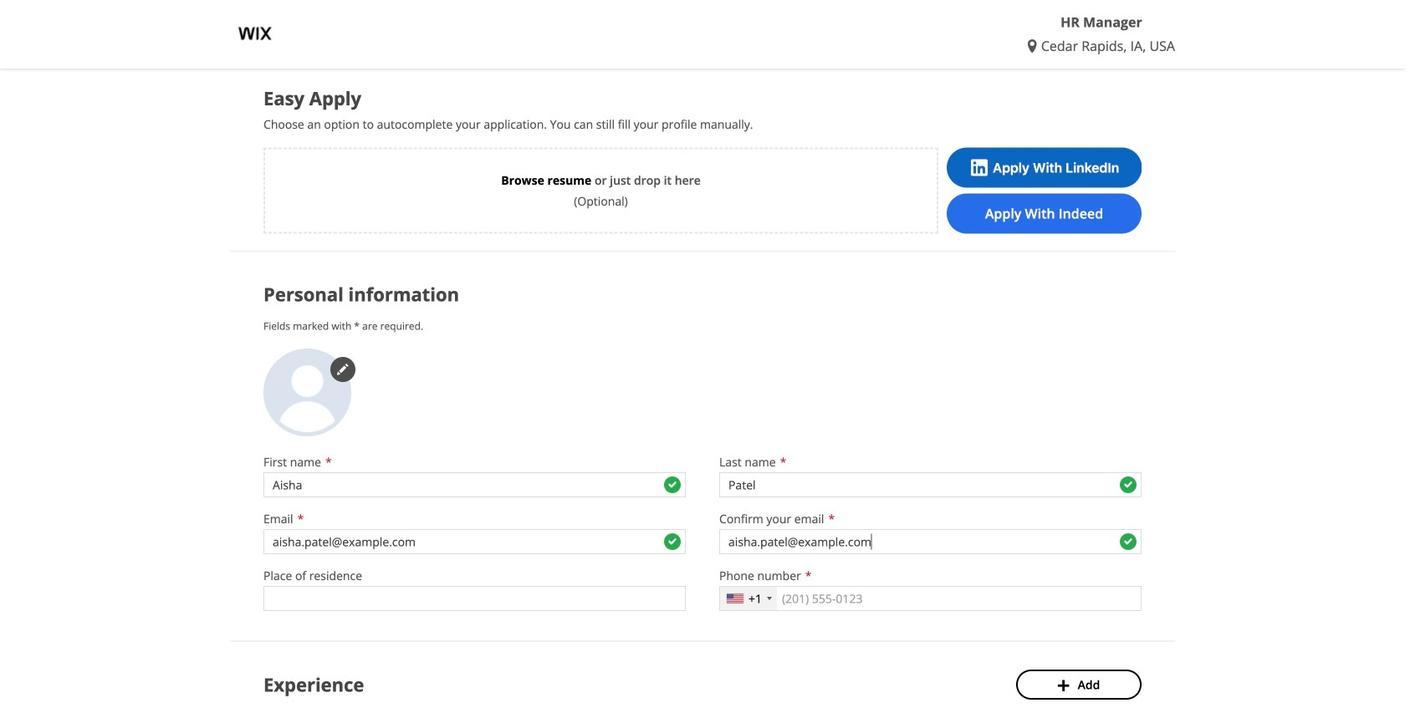 Task type: locate. For each thing, give the bounding box(es) containing it.
location image
[[1028, 39, 1041, 53]]



Task type: describe. For each thing, give the bounding box(es) containing it.
wix logo image
[[230, 8, 280, 59]]



